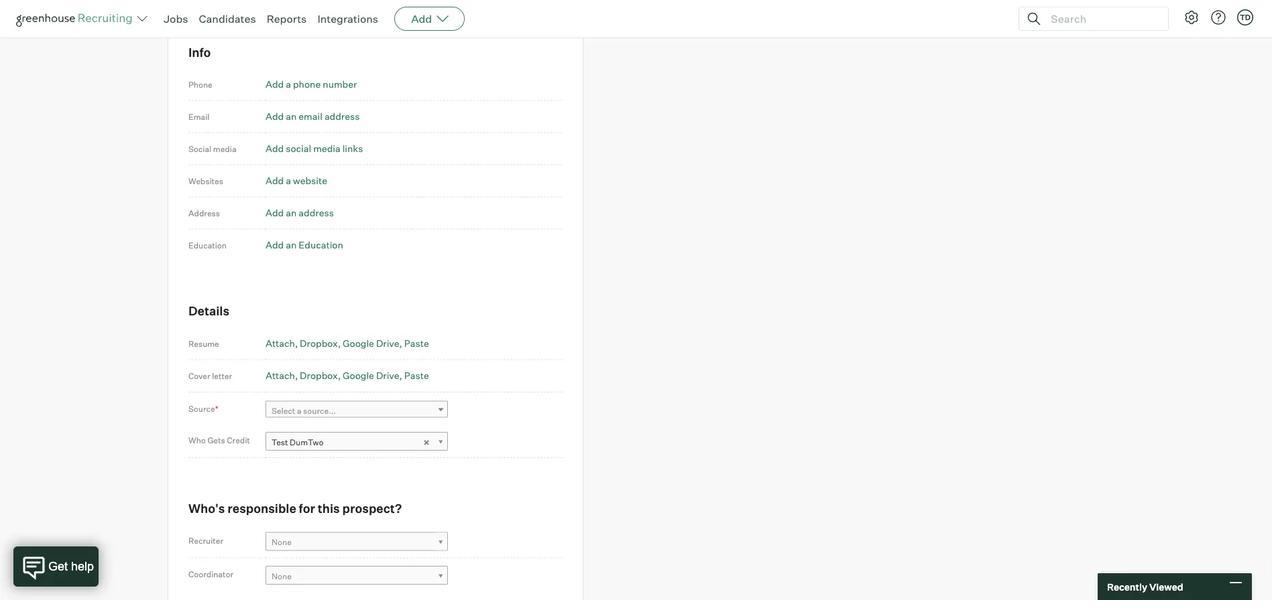 Task type: describe. For each thing, give the bounding box(es) containing it.
google drive link for resume
[[343, 338, 402, 350]]

integrations
[[317, 12, 378, 25]]

0 vertical spatial address
[[325, 111, 360, 122]]

Search text field
[[1048, 9, 1156, 29]]

td
[[1240, 13, 1251, 22]]

configure image
[[1184, 9, 1200, 25]]

jobs link
[[164, 12, 188, 25]]

td button
[[1237, 9, 1253, 25]]

paste link for resume
[[404, 338, 429, 350]]

select a source...
[[272, 407, 336, 417]]

an for education
[[286, 239, 297, 251]]

who
[[188, 436, 206, 446]]

google for resume
[[343, 338, 374, 350]]

candidates
[[199, 12, 256, 25]]

for
[[299, 501, 315, 516]]

add for add a phone number
[[266, 78, 284, 90]]

paste for cover letter
[[404, 370, 429, 382]]

attach link for cover letter
[[266, 370, 298, 382]]

test dumtwo link
[[266, 432, 448, 452]]

add social media links link
[[266, 143, 363, 155]]

add for add social media links
[[266, 143, 284, 155]]

none link for recruiter
[[266, 533, 448, 552]]

attach for cover letter
[[266, 370, 295, 382]]

add for add a website
[[266, 175, 284, 187]]

attach for resume
[[266, 338, 295, 350]]

add social media links
[[266, 143, 363, 155]]

dumtwo
[[290, 438, 324, 448]]

recently viewed
[[1107, 582, 1183, 593]]

paste for resume
[[404, 338, 429, 350]]

this
[[318, 501, 340, 516]]

test dumtwo
[[272, 438, 324, 448]]

1 horizontal spatial media
[[313, 143, 340, 155]]

test
[[272, 438, 288, 448]]

address
[[188, 208, 220, 218]]

dropbox link for resume
[[300, 338, 341, 350]]

none for recruiter
[[272, 538, 292, 548]]

a for phone
[[286, 78, 291, 90]]

reports
[[267, 12, 307, 25]]

recently
[[1107, 582, 1147, 593]]

add a phone number
[[266, 78, 357, 90]]

1 vertical spatial address
[[299, 207, 334, 219]]

viewed
[[1149, 582, 1183, 593]]

attach link for resume
[[266, 338, 298, 350]]

resume
[[188, 339, 219, 349]]

gets
[[208, 436, 225, 446]]

email
[[299, 111, 322, 122]]

add for add an email address
[[266, 111, 284, 122]]

add an education
[[266, 239, 343, 251]]

google for cover letter
[[343, 370, 374, 382]]

source *
[[188, 404, 218, 414]]

paste link for cover letter
[[404, 370, 429, 382]]

info
[[188, 45, 211, 60]]

0 horizontal spatial media
[[213, 144, 236, 154]]

responsible
[[228, 501, 296, 516]]



Task type: locate. For each thing, give the bounding box(es) containing it.
phone
[[293, 78, 321, 90]]

paste
[[404, 338, 429, 350], [404, 370, 429, 382]]

paste link
[[404, 338, 429, 350], [404, 370, 429, 382]]

an for email
[[286, 111, 297, 122]]

1 vertical spatial none
[[272, 572, 292, 582]]

an left email
[[286, 111, 297, 122]]

1 vertical spatial dropbox
[[300, 370, 338, 382]]

2 drive from the top
[[376, 370, 399, 382]]

1 vertical spatial none link
[[266, 567, 448, 586]]

credit
[[227, 436, 250, 446]]

2 none from the top
[[272, 572, 292, 582]]

1 dropbox link from the top
[[300, 338, 341, 350]]

prospect?
[[342, 501, 402, 516]]

2 google from the top
[[343, 370, 374, 382]]

address right email
[[325, 111, 360, 122]]

2 dropbox link from the top
[[300, 370, 341, 382]]

none link
[[266, 533, 448, 552], [266, 567, 448, 586]]

attach dropbox google drive paste for resume
[[266, 338, 429, 350]]

add an address link
[[266, 207, 334, 219]]

links
[[343, 143, 363, 155]]

google drive link
[[343, 338, 402, 350], [343, 370, 402, 382]]

1 attach dropbox google drive paste from the top
[[266, 338, 429, 350]]

an down add an address link
[[286, 239, 297, 251]]

add an email address
[[266, 111, 360, 122]]

source...
[[303, 407, 336, 417]]

dropbox
[[300, 338, 338, 350], [300, 370, 338, 382]]

cover
[[188, 371, 210, 382]]

media right the social
[[213, 144, 236, 154]]

a right "select"
[[297, 407, 301, 417]]

1 none link from the top
[[266, 533, 448, 552]]

a left phone
[[286, 78, 291, 90]]

drive for resume
[[376, 338, 399, 350]]

a left website
[[286, 175, 291, 187]]

integrations link
[[317, 12, 378, 25]]

add a phone number link
[[266, 78, 357, 90]]

1 vertical spatial google drive link
[[343, 370, 402, 382]]

who's
[[188, 501, 225, 516]]

1 vertical spatial attach
[[266, 370, 295, 382]]

google
[[343, 338, 374, 350], [343, 370, 374, 382]]

1 vertical spatial google
[[343, 370, 374, 382]]

add button
[[394, 7, 465, 31]]

2 attach link from the top
[[266, 370, 298, 382]]

2 paste from the top
[[404, 370, 429, 382]]

1 google drive link from the top
[[343, 338, 402, 350]]

media left links
[[313, 143, 340, 155]]

an
[[286, 111, 297, 122], [286, 207, 297, 219], [286, 239, 297, 251]]

2 google drive link from the top
[[343, 370, 402, 382]]

attach dropbox google drive paste for cover letter
[[266, 370, 429, 382]]

a for source...
[[297, 407, 301, 417]]

0 vertical spatial a
[[286, 78, 291, 90]]

attach dropbox google drive paste
[[266, 338, 429, 350], [266, 370, 429, 382]]

0 horizontal spatial education
[[188, 240, 227, 250]]

a
[[286, 78, 291, 90], [286, 175, 291, 187], [297, 407, 301, 417]]

td button
[[1235, 7, 1256, 28]]

1 vertical spatial attach link
[[266, 370, 298, 382]]

website
[[293, 175, 327, 187]]

social
[[188, 144, 211, 154]]

1 vertical spatial drive
[[376, 370, 399, 382]]

media
[[313, 143, 340, 155], [213, 144, 236, 154]]

add an email address link
[[266, 111, 360, 122]]

drive for cover letter
[[376, 370, 399, 382]]

2 vertical spatial a
[[297, 407, 301, 417]]

1 vertical spatial an
[[286, 207, 297, 219]]

1 an from the top
[[286, 111, 297, 122]]

1 attach link from the top
[[266, 338, 298, 350]]

social media
[[188, 144, 236, 154]]

2 attach from the top
[[266, 370, 295, 382]]

a for website
[[286, 175, 291, 187]]

details
[[188, 304, 229, 319]]

1 vertical spatial attach dropbox google drive paste
[[266, 370, 429, 382]]

2 attach dropbox google drive paste from the top
[[266, 370, 429, 382]]

dropbox for cover letter
[[300, 370, 338, 382]]

recruiter
[[188, 536, 223, 546]]

add a website
[[266, 175, 327, 187]]

0 vertical spatial google
[[343, 338, 374, 350]]

1 vertical spatial paste link
[[404, 370, 429, 382]]

1 paste link from the top
[[404, 338, 429, 350]]

1 attach from the top
[[266, 338, 295, 350]]

2 dropbox from the top
[[300, 370, 338, 382]]

number
[[323, 78, 357, 90]]

coordinator
[[188, 570, 233, 580]]

add for add an education
[[266, 239, 284, 251]]

0 vertical spatial none
[[272, 538, 292, 548]]

0 vertical spatial drive
[[376, 338, 399, 350]]

0 vertical spatial dropbox link
[[300, 338, 341, 350]]

address down website
[[299, 207, 334, 219]]

email
[[188, 112, 210, 122]]

social
[[286, 143, 311, 155]]

*
[[215, 404, 218, 414]]

2 an from the top
[[286, 207, 297, 219]]

1 dropbox from the top
[[300, 338, 338, 350]]

jobs
[[164, 12, 188, 25]]

websites
[[188, 176, 223, 186]]

dropbox link
[[300, 338, 341, 350], [300, 370, 341, 382]]

education
[[299, 239, 343, 251], [188, 240, 227, 250]]

add for add
[[411, 12, 432, 25]]

1 drive from the top
[[376, 338, 399, 350]]

who gets credit
[[188, 436, 250, 446]]

address
[[325, 111, 360, 122], [299, 207, 334, 219]]

1 google from the top
[[343, 338, 374, 350]]

none link for coordinator
[[266, 567, 448, 586]]

none for coordinator
[[272, 572, 292, 582]]

1 none from the top
[[272, 538, 292, 548]]

2 paste link from the top
[[404, 370, 429, 382]]

0 vertical spatial paste
[[404, 338, 429, 350]]

phone
[[188, 79, 212, 89]]

3 an from the top
[[286, 239, 297, 251]]

0 vertical spatial attach
[[266, 338, 295, 350]]

1 vertical spatial paste
[[404, 370, 429, 382]]

0 vertical spatial paste link
[[404, 338, 429, 350]]

add for add an address
[[266, 207, 284, 219]]

source
[[188, 404, 215, 414]]

attach link
[[266, 338, 298, 350], [266, 370, 298, 382]]

add an address
[[266, 207, 334, 219]]

an down add a website
[[286, 207, 297, 219]]

add inside popup button
[[411, 12, 432, 25]]

attach
[[266, 338, 295, 350], [266, 370, 295, 382]]

0 vertical spatial dropbox
[[300, 338, 338, 350]]

select a source... link
[[266, 401, 448, 421]]

none
[[272, 538, 292, 548], [272, 572, 292, 582]]

candidates link
[[199, 12, 256, 25]]

0 vertical spatial none link
[[266, 533, 448, 552]]

1 vertical spatial a
[[286, 175, 291, 187]]

an for address
[[286, 207, 297, 219]]

1 horizontal spatial education
[[299, 239, 343, 251]]

select
[[272, 407, 295, 417]]

1 paste from the top
[[404, 338, 429, 350]]

add an education link
[[266, 239, 343, 251]]

2 none link from the top
[[266, 567, 448, 586]]

add
[[411, 12, 432, 25], [266, 78, 284, 90], [266, 111, 284, 122], [266, 143, 284, 155], [266, 175, 284, 187], [266, 207, 284, 219], [266, 239, 284, 251]]

greenhouse recruiting image
[[16, 11, 137, 27]]

0 vertical spatial google drive link
[[343, 338, 402, 350]]

add a website link
[[266, 175, 327, 187]]

drive
[[376, 338, 399, 350], [376, 370, 399, 382]]

1 vertical spatial dropbox link
[[300, 370, 341, 382]]

dropbox for resume
[[300, 338, 338, 350]]

reports link
[[267, 12, 307, 25]]

0 vertical spatial an
[[286, 111, 297, 122]]

0 vertical spatial attach link
[[266, 338, 298, 350]]

education down address
[[188, 240, 227, 250]]

cover letter
[[188, 371, 232, 382]]

2 vertical spatial an
[[286, 239, 297, 251]]

education down add an address link
[[299, 239, 343, 251]]

google drive link for cover letter
[[343, 370, 402, 382]]

dropbox link for cover letter
[[300, 370, 341, 382]]

letter
[[212, 371, 232, 382]]

0 vertical spatial attach dropbox google drive paste
[[266, 338, 429, 350]]

who's responsible for this prospect?
[[188, 501, 402, 516]]



Task type: vqa. For each thing, say whether or not it's contained in the screenshot.


